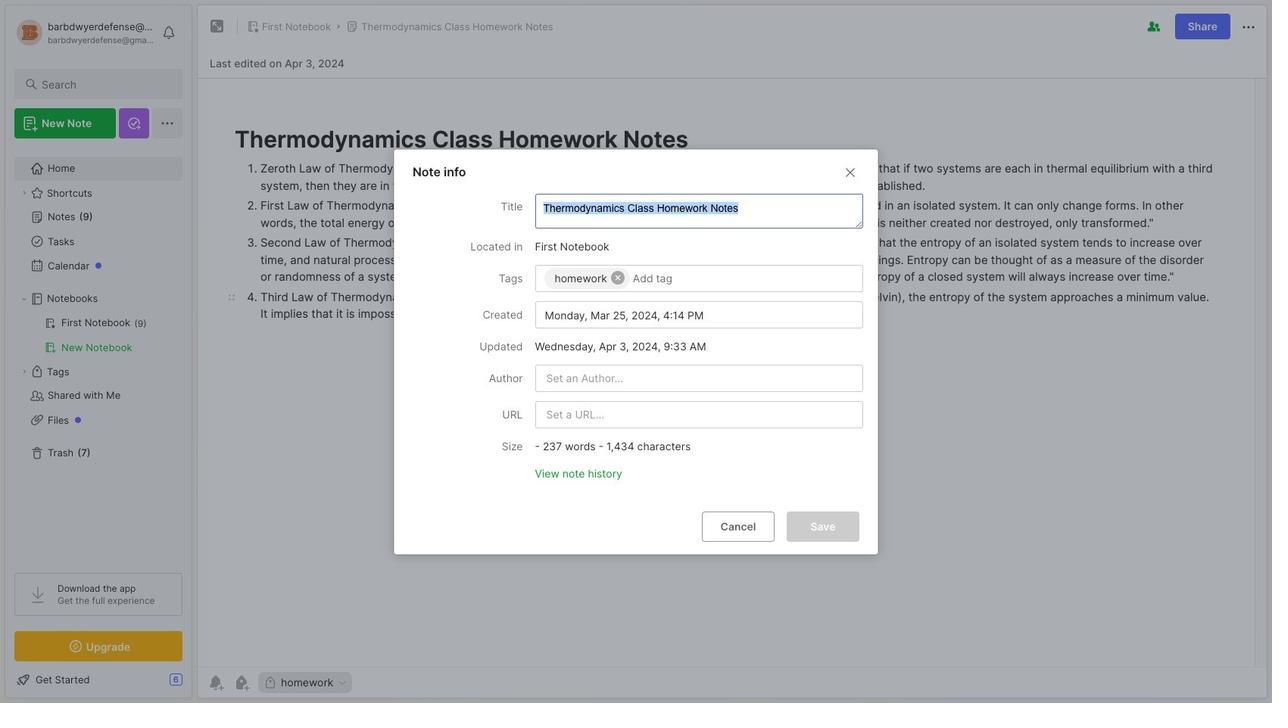 Task type: describe. For each thing, give the bounding box(es) containing it.
Untitled text field
[[542, 200, 863, 227]]

expand note image
[[208, 17, 226, 36]]

add a reminder image
[[207, 674, 225, 692]]

expand tags image
[[20, 367, 29, 376]]

note window element
[[197, 5, 1268, 699]]

tree inside main element
[[5, 148, 192, 560]]

Add tag field
[[632, 271, 760, 285]]

none search field inside main element
[[42, 75, 169, 93]]

Created field
[[535, 301, 864, 328]]

Set an Author… text field
[[545, 365, 857, 391]]



Task type: locate. For each thing, give the bounding box(es) containing it.
group
[[14, 311, 182, 360]]

tree
[[5, 148, 192, 560]]

add tag image
[[233, 674, 251, 692]]

None search field
[[42, 75, 169, 93]]

Note Editor text field
[[198, 78, 1267, 667]]

group inside main element
[[14, 311, 182, 360]]

main element
[[0, 0, 197, 704]]

close image
[[842, 163, 860, 181]]

Search text field
[[42, 77, 169, 92]]

expand notebooks image
[[20, 295, 29, 304]]

Set a URL… text field
[[545, 402, 857, 427]]



Task type: vqa. For each thing, say whether or not it's contained in the screenshot.
select30 option
no



